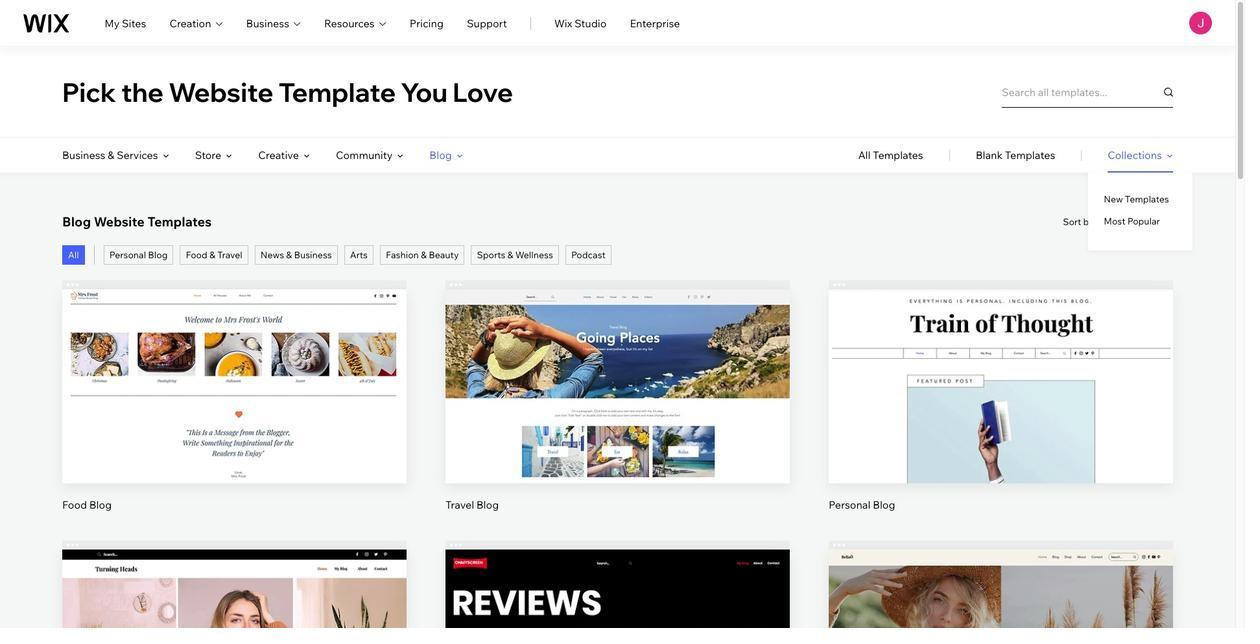 Task type: locate. For each thing, give the bounding box(es) containing it.
view button inside "travel blog" group
[[587, 395, 649, 427]]

edit button
[[204, 351, 265, 382], [587, 351, 649, 382], [971, 351, 1032, 382]]

personal inside group
[[829, 498, 871, 511]]

personal blog inside group
[[829, 498, 896, 511]]

podcast
[[572, 249, 606, 261]]

&
[[108, 149, 114, 162], [210, 249, 215, 261], [286, 249, 292, 261], [421, 249, 427, 261], [508, 249, 514, 261]]

edit button inside 'food blog' "group"
[[204, 351, 265, 382]]

1 vertical spatial personal blog
[[829, 498, 896, 511]]

sort
[[1064, 216, 1082, 227]]

0 horizontal spatial edit
[[225, 360, 244, 373]]

community
[[336, 149, 393, 162]]

sort by: recommended
[[1064, 216, 1165, 228]]

new templates link
[[1104, 193, 1170, 205]]

news
[[261, 249, 284, 261]]

edit button for personal blog
[[971, 351, 1032, 382]]

you
[[401, 76, 448, 108]]

arts
[[350, 249, 368, 261]]

0 horizontal spatial travel
[[217, 249, 243, 261]]

0 horizontal spatial personal
[[109, 249, 146, 261]]

view button for travel blog
[[587, 395, 649, 427]]

blog
[[430, 149, 452, 162], [62, 213, 91, 230], [148, 249, 168, 261], [89, 498, 112, 511], [477, 498, 499, 511], [873, 498, 896, 511]]

blog website templates - fashion blog image
[[829, 549, 1174, 628]]

business inside categories by subject element
[[62, 149, 105, 162]]

wix studio link
[[555, 15, 607, 31]]

sports & wellness
[[477, 249, 553, 261]]

1 horizontal spatial personal blog
[[829, 498, 896, 511]]

2 view button from the left
[[587, 395, 649, 427]]

view for travel blog
[[606, 404, 630, 417]]

1 horizontal spatial edit button
[[587, 351, 649, 382]]

1 vertical spatial blog website templates - personal blog image
[[62, 549, 407, 628]]

news & business link
[[255, 245, 338, 265]]

all inside the 'generic categories' element
[[859, 149, 871, 162]]

1 view button from the left
[[204, 395, 265, 427]]

fashion & beauty
[[386, 249, 459, 261]]

support
[[467, 17, 507, 30]]

view inside 'food blog' "group"
[[223, 404, 247, 417]]

pricing
[[410, 17, 444, 30]]

0 vertical spatial food
[[186, 249, 208, 261]]

2 edit button from the left
[[587, 351, 649, 382]]

business
[[246, 17, 289, 30], [62, 149, 105, 162], [294, 249, 332, 261]]

& for travel
[[210, 249, 215, 261]]

edit inside personal blog group
[[992, 360, 1011, 373]]

fashion & beauty link
[[380, 245, 465, 265]]

& left beauty
[[421, 249, 427, 261]]

templates
[[873, 149, 924, 162], [1006, 149, 1056, 162], [1126, 193, 1170, 205], [148, 213, 212, 230]]

1 vertical spatial personal
[[829, 498, 871, 511]]

2 view from the left
[[606, 404, 630, 417]]

view button
[[204, 395, 265, 427], [587, 395, 649, 427], [971, 395, 1032, 427]]

0 vertical spatial personal
[[109, 249, 146, 261]]

0 horizontal spatial view button
[[204, 395, 265, 427]]

view for personal blog
[[989, 404, 1013, 417]]

& right news
[[286, 249, 292, 261]]

& for wellness
[[508, 249, 514, 261]]

2 horizontal spatial view
[[989, 404, 1013, 417]]

resources button
[[324, 15, 386, 31]]

food for food & travel
[[186, 249, 208, 261]]

2 horizontal spatial business
[[294, 249, 332, 261]]

2 horizontal spatial edit button
[[971, 351, 1032, 382]]

0 vertical spatial travel
[[217, 249, 243, 261]]

& inside "link"
[[286, 249, 292, 261]]

0 horizontal spatial view
[[223, 404, 247, 417]]

3 view button from the left
[[971, 395, 1032, 427]]

0 vertical spatial personal blog
[[109, 249, 168, 261]]

beauty
[[429, 249, 459, 261]]

0 horizontal spatial edit button
[[204, 351, 265, 382]]

personal blog link
[[104, 245, 174, 265]]

food inside "group"
[[62, 498, 87, 511]]

most
[[1104, 215, 1126, 227]]

2 edit from the left
[[608, 360, 628, 373]]

3 edit from the left
[[992, 360, 1011, 373]]

1 horizontal spatial travel
[[446, 498, 474, 511]]

2 horizontal spatial view button
[[971, 395, 1032, 427]]

all templates link
[[859, 138, 924, 173]]

blog website templates - food blog image
[[62, 289, 407, 483]]

0 horizontal spatial food
[[62, 498, 87, 511]]

2 horizontal spatial edit
[[992, 360, 1011, 373]]

1 horizontal spatial website
[[169, 76, 274, 108]]

view button inside personal blog group
[[971, 395, 1032, 427]]

1 view from the left
[[223, 404, 247, 417]]

0 horizontal spatial blog website templates - personal blog image
[[62, 549, 407, 628]]

edit button for travel blog
[[587, 351, 649, 382]]

& left news
[[210, 249, 215, 261]]

food & travel
[[186, 249, 243, 261]]

creation
[[170, 17, 211, 30]]

view button inside 'food blog' "group"
[[204, 395, 265, 427]]

personal
[[109, 249, 146, 261], [829, 498, 871, 511]]

the
[[121, 76, 164, 108]]

website
[[169, 76, 274, 108], [94, 213, 145, 230]]

& right sports
[[508, 249, 514, 261]]

0 horizontal spatial business
[[62, 149, 105, 162]]

view inside personal blog group
[[989, 404, 1013, 417]]

personal blog
[[109, 249, 168, 261], [829, 498, 896, 511]]

1 vertical spatial business
[[62, 149, 105, 162]]

all
[[859, 149, 871, 162], [68, 249, 79, 261]]

1 horizontal spatial edit
[[608, 360, 628, 373]]

0 vertical spatial business
[[246, 17, 289, 30]]

templates for all templates
[[873, 149, 924, 162]]

edit inside "travel blog" group
[[608, 360, 628, 373]]

2 vertical spatial business
[[294, 249, 332, 261]]

1 vertical spatial food
[[62, 498, 87, 511]]

& inside categories by subject element
[[108, 149, 114, 162]]

creative
[[258, 149, 299, 162]]

collections
[[1108, 149, 1163, 162]]

website up the store
[[169, 76, 274, 108]]

store
[[195, 149, 221, 162]]

business inside dropdown button
[[246, 17, 289, 30]]

& left services
[[108, 149, 114, 162]]

food
[[186, 249, 208, 261], [62, 498, 87, 511]]

new
[[1104, 193, 1124, 205]]

0 vertical spatial all
[[859, 149, 871, 162]]

3 edit button from the left
[[971, 351, 1032, 382]]

edit
[[225, 360, 244, 373], [608, 360, 628, 373], [992, 360, 1011, 373]]

edit button inside "travel blog" group
[[587, 351, 649, 382]]

food blog
[[62, 498, 112, 511]]

1 horizontal spatial business
[[246, 17, 289, 30]]

blog inside 'food blog' "group"
[[89, 498, 112, 511]]

sports
[[477, 249, 506, 261]]

travel
[[217, 249, 243, 261], [446, 498, 474, 511]]

news & business
[[261, 249, 332, 261]]

0 vertical spatial website
[[169, 76, 274, 108]]

1 vertical spatial website
[[94, 213, 145, 230]]

blog inside "travel blog" group
[[477, 498, 499, 511]]

travel blog
[[446, 498, 499, 511]]

0 horizontal spatial personal blog
[[109, 249, 168, 261]]

1 horizontal spatial view button
[[587, 395, 649, 427]]

0 vertical spatial blog website templates - personal blog image
[[829, 289, 1174, 483]]

blog inside categories by subject element
[[430, 149, 452, 162]]

enterprise
[[630, 17, 680, 30]]

travel blog group
[[446, 280, 790, 512]]

website up the personal blog 'link'
[[94, 213, 145, 230]]

1 horizontal spatial all
[[859, 149, 871, 162]]

blog website templates - personal blog image
[[829, 289, 1174, 483], [62, 549, 407, 628]]

1 horizontal spatial personal
[[829, 498, 871, 511]]

1 edit from the left
[[225, 360, 244, 373]]

None search field
[[1002, 76, 1174, 107]]

template
[[279, 76, 396, 108]]

view inside "travel blog" group
[[606, 404, 630, 417]]

3 view from the left
[[989, 404, 1013, 417]]

sites
[[122, 17, 146, 30]]

1 edit button from the left
[[204, 351, 265, 382]]

1 horizontal spatial blog website templates - personal blog image
[[829, 289, 1174, 483]]

1 vertical spatial travel
[[446, 498, 474, 511]]

templates for new templates
[[1126, 193, 1170, 205]]

new templates
[[1104, 193, 1170, 205]]

0 horizontal spatial all
[[68, 249, 79, 261]]

generic categories element
[[859, 138, 1193, 250]]

1 horizontal spatial view
[[606, 404, 630, 417]]

1 vertical spatial all
[[68, 249, 79, 261]]

business for business & services
[[62, 149, 105, 162]]

view
[[223, 404, 247, 417], [606, 404, 630, 417], [989, 404, 1013, 417]]

all templates
[[859, 149, 924, 162]]

edit button inside personal blog group
[[971, 351, 1032, 382]]

1 horizontal spatial food
[[186, 249, 208, 261]]

edit inside 'food blog' "group"
[[225, 360, 244, 373]]

pricing link
[[410, 15, 444, 31]]



Task type: describe. For each thing, give the bounding box(es) containing it.
popular
[[1128, 215, 1161, 227]]

blog website templates - travel blog image
[[446, 289, 790, 483]]

edit for personal blog
[[992, 360, 1011, 373]]

fashion
[[386, 249, 419, 261]]

pick the website template you love
[[62, 76, 513, 108]]

view for food blog
[[223, 404, 247, 417]]

support link
[[467, 15, 507, 31]]

view button for personal blog
[[971, 395, 1032, 427]]

personal blog group
[[829, 280, 1174, 512]]

templates for blank templates
[[1006, 149, 1056, 162]]

business & services
[[62, 149, 158, 162]]

food & travel link
[[180, 245, 248, 265]]

blank
[[976, 149, 1003, 162]]

all for all
[[68, 249, 79, 261]]

view button for food blog
[[204, 395, 265, 427]]

Search search field
[[1002, 76, 1174, 107]]

services
[[117, 149, 158, 162]]

all link
[[62, 245, 85, 265]]

my sites
[[105, 17, 146, 30]]

studio
[[575, 17, 607, 30]]

business inside "link"
[[294, 249, 332, 261]]

blank templates link
[[976, 138, 1056, 173]]

food blog group
[[62, 280, 407, 512]]

recommended
[[1099, 216, 1165, 228]]

wellness
[[516, 249, 553, 261]]

sports & wellness link
[[471, 245, 559, 265]]

podcast link
[[566, 245, 612, 265]]

edit for food blog
[[225, 360, 244, 373]]

travel inside group
[[446, 498, 474, 511]]

& for services
[[108, 149, 114, 162]]

creation button
[[170, 15, 223, 31]]

blog inside the personal blog 'link'
[[148, 249, 168, 261]]

profile image image
[[1190, 12, 1213, 34]]

my sites link
[[105, 15, 146, 31]]

personal inside 'link'
[[109, 249, 146, 261]]

categories by subject element
[[62, 138, 463, 173]]

business for business
[[246, 17, 289, 30]]

blog website templates
[[62, 213, 212, 230]]

food for food blog
[[62, 498, 87, 511]]

0 horizontal spatial website
[[94, 213, 145, 230]]

personal blog inside 'link'
[[109, 249, 168, 261]]

my
[[105, 17, 120, 30]]

categories. use the left and right arrow keys to navigate the menu element
[[0, 138, 1236, 250]]

wix studio
[[555, 17, 607, 30]]

all for all templates
[[859, 149, 871, 162]]

& for business
[[286, 249, 292, 261]]

most popular link
[[1104, 215, 1161, 227]]

edit button for food blog
[[204, 351, 265, 382]]

blank templates
[[976, 149, 1056, 162]]

blog inside personal blog group
[[873, 498, 896, 511]]

arts link
[[344, 245, 374, 265]]

wix
[[555, 17, 573, 30]]

& for beauty
[[421, 249, 427, 261]]

most popular
[[1104, 215, 1161, 227]]

pick
[[62, 76, 116, 108]]

enterprise link
[[630, 15, 680, 31]]

by:
[[1084, 216, 1097, 227]]

business button
[[246, 15, 301, 31]]

resources
[[324, 17, 375, 30]]

love
[[453, 76, 513, 108]]

edit for travel blog
[[608, 360, 628, 373]]

blog website templates - movie blog image
[[446, 549, 790, 628]]



Task type: vqa. For each thing, say whether or not it's contained in the screenshot.
third View from right
yes



